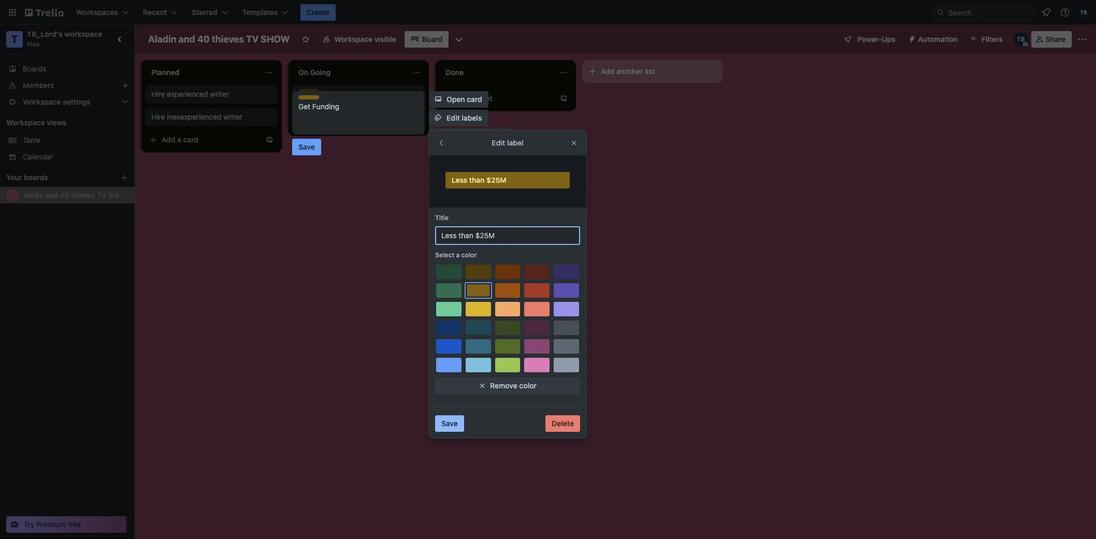 Task type: describe. For each thing, give the bounding box(es) containing it.
add for create from template… image 'add a card' button
[[162, 135, 175, 144]]

power-
[[857, 35, 882, 44]]

change cover
[[446, 151, 494, 160]]

workspace for workspace views
[[6, 118, 45, 127]]

edit dates button
[[429, 203, 487, 220]]

0 vertical spatial save button
[[292, 139, 321, 155]]

free
[[68, 520, 81, 529]]

members
[[475, 132, 507, 141]]

workspace for workspace visible
[[334, 35, 372, 44]]

delete
[[552, 419, 574, 428]]

color: yellow, title: none image
[[298, 95, 319, 99]]

add for create from template… icon's 'add a card' button
[[456, 94, 470, 103]]

edit labels button
[[429, 110, 488, 126]]

list
[[645, 67, 655, 76]]

1 horizontal spatial a
[[456, 251, 460, 259]]

color inside remove color button
[[519, 381, 537, 390]]

a for create from template… icon's 'add a card' button
[[471, 94, 475, 103]]

edit labels
[[446, 113, 482, 122]]

table
[[23, 136, 41, 145]]

add another list
[[601, 67, 655, 76]]

select
[[435, 251, 454, 259]]

inexexperienced
[[167, 112, 221, 121]]

members
[[23, 81, 54, 90]]

move button
[[429, 166, 471, 182]]

filters button
[[966, 31, 1006, 48]]

tb_lord (tylerblack44) image
[[1013, 32, 1028, 47]]

change members
[[446, 132, 507, 141]]

delete button
[[545, 415, 580, 432]]

show inside board name text field
[[261, 34, 290, 45]]

star or unstar board image
[[301, 35, 309, 44]]

select a color
[[435, 251, 477, 259]]

premium
[[36, 520, 66, 529]]

get funding
[[298, 96, 339, 105]]

tb_lord's workspace free
[[27, 30, 102, 48]]

remove
[[490, 381, 517, 390]]

remove color button
[[435, 378, 580, 394]]

your
[[6, 173, 22, 182]]

add a card button for create from template… image
[[145, 132, 261, 148]]

experienced
[[167, 90, 208, 98]]

filters
[[981, 35, 1003, 44]]

return to previous screen image
[[437, 139, 445, 147]]

workspace visible
[[334, 35, 396, 44]]

add for add another list button
[[601, 67, 615, 76]]

0 horizontal spatial tv
[[97, 191, 106, 199]]

card for create from template… image
[[183, 135, 198, 144]]

card for create from template… icon
[[477, 94, 493, 103]]

writer for hire experienced writer
[[210, 90, 229, 98]]

change members button
[[429, 128, 513, 145]]

your boards with 1 items element
[[6, 171, 105, 184]]

try premium free
[[24, 520, 81, 529]]

search image
[[936, 8, 945, 17]]

show menu image
[[1077, 34, 1087, 45]]

get
[[298, 96, 310, 105]]

board
[[422, 35, 443, 44]]

hire for hire experienced writer
[[151, 90, 165, 98]]

hire experienced writer link
[[151, 89, 271, 99]]

views
[[47, 118, 66, 127]]

create
[[307, 8, 330, 17]]

add a card for create from template… image 'add a card' button
[[162, 135, 198, 144]]

table link
[[23, 135, 128, 146]]

0 horizontal spatial 40
[[60, 191, 69, 199]]

another
[[616, 67, 643, 76]]

add a card button for create from template… icon
[[439, 90, 555, 107]]

writer for hire inexexperienced writer
[[223, 112, 242, 121]]

customize views image
[[454, 34, 464, 45]]

share button
[[1031, 31, 1072, 48]]

change for change members
[[446, 132, 473, 141]]

members link
[[0, 77, 135, 94]]

workspace visible button
[[316, 31, 403, 48]]

archive button
[[429, 222, 479, 238]]

Search field
[[945, 5, 1035, 20]]

less than $25m
[[452, 176, 506, 184]]

automation button
[[904, 31, 964, 48]]

archive
[[446, 225, 472, 234]]

open information menu image
[[1060, 7, 1070, 18]]

aladin and 40 thieves tv show inside board name text field
[[148, 34, 290, 45]]

add board image
[[120, 174, 128, 182]]

aladin inside aladin and 40 thieves tv show link
[[23, 191, 44, 199]]

edit card image
[[411, 90, 420, 98]]

try premium free button
[[6, 516, 126, 533]]

1 vertical spatial show
[[108, 191, 130, 199]]

boards
[[24, 173, 48, 182]]

primary element
[[0, 0, 1096, 25]]

aladin inside board name text field
[[148, 34, 176, 45]]

Board name text field
[[143, 31, 295, 48]]

card right open
[[467, 95, 482, 104]]

add a card for create from template… icon's 'add a card' button
[[456, 94, 493, 103]]

funding
[[312, 96, 339, 105]]

visible
[[374, 35, 396, 44]]

than
[[469, 176, 485, 184]]



Task type: vqa. For each thing, say whether or not it's contained in the screenshot.
the Untitled Link
no



Task type: locate. For each thing, give the bounding box(es) containing it.
1 vertical spatial thieves
[[71, 191, 95, 199]]

1 vertical spatial add a card button
[[145, 132, 261, 148]]

0 vertical spatial aladin and 40 thieves tv show
[[148, 34, 290, 45]]

create from template… image
[[559, 94, 568, 103]]

open card link
[[429, 91, 488, 108]]

edit dates
[[446, 207, 481, 215]]

edit label
[[492, 138, 524, 147]]

writer up the "hire inexexperienced writer" link at the top left
[[210, 90, 229, 98]]

copy
[[446, 188, 464, 197]]

edit
[[446, 113, 460, 122], [492, 138, 505, 147], [446, 207, 460, 215]]

boards link
[[0, 61, 135, 77]]

0 vertical spatial tv
[[246, 34, 259, 45]]

workspace
[[64, 30, 102, 38]]

1 vertical spatial and
[[45, 191, 58, 199]]

hire
[[151, 90, 165, 98], [151, 112, 165, 121]]

add left another
[[601, 67, 615, 76]]

edit for edit label
[[492, 138, 505, 147]]

cover
[[475, 151, 494, 160]]

open card
[[446, 95, 482, 104]]

dates
[[462, 207, 481, 215]]

label
[[507, 138, 524, 147]]

card down inexexperienced
[[183, 135, 198, 144]]

card
[[477, 94, 493, 103], [467, 95, 482, 104], [183, 135, 198, 144]]

0 horizontal spatial workspace
[[6, 118, 45, 127]]

color
[[461, 251, 477, 259], [519, 381, 537, 390]]

0 horizontal spatial aladin and 40 thieves tv show
[[23, 191, 130, 199]]

1 change from the top
[[446, 132, 473, 141]]

save for topmost save button
[[298, 142, 315, 151]]

1 horizontal spatial add a card
[[456, 94, 493, 103]]

1 vertical spatial change
[[446, 151, 473, 160]]

edit for edit labels
[[446, 113, 460, 122]]

hire for hire inexexperienced writer
[[151, 112, 165, 121]]

0 notifications image
[[1040, 6, 1053, 19]]

a right open
[[471, 94, 475, 103]]

1 vertical spatial save button
[[435, 415, 464, 432]]

remove color
[[490, 381, 537, 390]]

2 horizontal spatial a
[[471, 94, 475, 103]]

0 horizontal spatial save button
[[292, 139, 321, 155]]

2 hire from the top
[[151, 112, 165, 121]]

change up move
[[446, 151, 473, 160]]

hire experienced writer
[[151, 90, 229, 98]]

workspace left visible at top
[[334, 35, 372, 44]]

add a card button
[[439, 90, 555, 107], [145, 132, 261, 148]]

your boards
[[6, 173, 48, 182]]

add a card
[[456, 94, 493, 103], [162, 135, 198, 144]]

power-ups
[[857, 35, 895, 44]]

add a card button up 'labels'
[[439, 90, 555, 107]]

aladin and 40 thieves tv show link
[[23, 190, 130, 200]]

1 horizontal spatial 40
[[197, 34, 210, 45]]

create button
[[300, 4, 336, 21]]

1 horizontal spatial aladin
[[148, 34, 176, 45]]

1 horizontal spatial save button
[[435, 415, 464, 432]]

0 horizontal spatial add a card
[[162, 135, 198, 144]]

edit left 'labels'
[[446, 113, 460, 122]]

1 vertical spatial add
[[456, 94, 470, 103]]

1 vertical spatial hire
[[151, 112, 165, 121]]

add a card up 'labels'
[[456, 94, 493, 103]]

0 horizontal spatial add a card button
[[145, 132, 261, 148]]

1 horizontal spatial aladin and 40 thieves tv show
[[148, 34, 290, 45]]

less
[[452, 176, 467, 184]]

edit for edit dates
[[446, 207, 460, 215]]

tyler black (tylerblack44) image
[[1077, 6, 1090, 19]]

2 vertical spatial add
[[162, 135, 175, 144]]

get funding link
[[298, 95, 419, 106]]

0 vertical spatial add a card
[[456, 94, 493, 103]]

calendar
[[23, 152, 53, 161]]

thieves inside board name text field
[[212, 34, 244, 45]]

save
[[298, 142, 315, 151], [441, 419, 458, 428]]

0 vertical spatial show
[[261, 34, 290, 45]]

board link
[[405, 31, 449, 48]]

create from template… image
[[265, 136, 273, 144]]

free
[[27, 40, 40, 48]]

0 horizontal spatial and
[[45, 191, 58, 199]]

0 vertical spatial add a card button
[[439, 90, 555, 107]]

tv inside board name text field
[[246, 34, 259, 45]]

Get Funding text field
[[298, 102, 419, 131]]

aladin and 40 thieves tv show
[[148, 34, 290, 45], [23, 191, 130, 199]]

t link
[[6, 31, 23, 48]]

and inside board name text field
[[178, 34, 195, 45]]

show
[[261, 34, 290, 45], [108, 191, 130, 199]]

0 horizontal spatial add
[[162, 135, 175, 144]]

None text field
[[435, 226, 580, 245]]

a down inexexperienced
[[177, 135, 181, 144]]

workspace views
[[6, 118, 66, 127]]

show down add board icon
[[108, 191, 130, 199]]

2 vertical spatial a
[[456, 251, 460, 259]]

try
[[24, 520, 34, 529]]

0 horizontal spatial thieves
[[71, 191, 95, 199]]

hire inexexperienced writer link
[[151, 112, 271, 122]]

1 horizontal spatial save
[[441, 419, 458, 428]]

1 horizontal spatial add
[[456, 94, 470, 103]]

add a card button down hire inexexperienced writer
[[145, 132, 261, 148]]

power-ups button
[[837, 31, 902, 48]]

t
[[11, 33, 18, 45]]

0 vertical spatial color
[[461, 251, 477, 259]]

add up edit labels
[[456, 94, 470, 103]]

a
[[471, 94, 475, 103], [177, 135, 181, 144], [456, 251, 460, 259]]

1 horizontal spatial color
[[519, 381, 537, 390]]

0 horizontal spatial show
[[108, 191, 130, 199]]

1 horizontal spatial and
[[178, 34, 195, 45]]

0 horizontal spatial aladin
[[23, 191, 44, 199]]

color: yellow, title: "less than $25m" element
[[445, 172, 570, 189]]

0 vertical spatial and
[[178, 34, 195, 45]]

title
[[435, 214, 449, 222]]

1 vertical spatial workspace
[[6, 118, 45, 127]]

save for bottom save button
[[441, 419, 458, 428]]

copy button
[[429, 184, 470, 201]]

workspace up the table
[[6, 118, 45, 127]]

0 vertical spatial save
[[298, 142, 315, 151]]

a for create from template… image 'add a card' button
[[177, 135, 181, 144]]

0 horizontal spatial a
[[177, 135, 181, 144]]

sm image
[[904, 31, 918, 46]]

hire inexexperienced writer
[[151, 112, 242, 121]]

edit left label
[[492, 138, 505, 147]]

40
[[197, 34, 210, 45], [60, 191, 69, 199]]

workspace
[[334, 35, 372, 44], [6, 118, 45, 127]]

2 change from the top
[[446, 151, 473, 160]]

1 horizontal spatial thieves
[[212, 34, 244, 45]]

1 horizontal spatial tv
[[246, 34, 259, 45]]

1 horizontal spatial show
[[261, 34, 290, 45]]

1 vertical spatial a
[[177, 135, 181, 144]]

2 horizontal spatial add
[[601, 67, 615, 76]]

aladin
[[148, 34, 176, 45], [23, 191, 44, 199]]

40 inside board name text field
[[197, 34, 210, 45]]

1 hire from the top
[[151, 90, 165, 98]]

show left star or unstar board icon
[[261, 34, 290, 45]]

add down inexexperienced
[[162, 135, 175, 144]]

1 vertical spatial tv
[[97, 191, 106, 199]]

add
[[601, 67, 615, 76], [456, 94, 470, 103], [162, 135, 175, 144]]

0 vertical spatial add
[[601, 67, 615, 76]]

thieves
[[212, 34, 244, 45], [71, 191, 95, 199]]

0 vertical spatial a
[[471, 94, 475, 103]]

change down edit labels button
[[446, 132, 473, 141]]

add another list button
[[582, 60, 723, 83]]

color: yellow, title: none image
[[298, 89, 319, 93]]

tb_lord's
[[27, 30, 63, 38]]

automation
[[918, 35, 958, 44]]

color right remove
[[519, 381, 537, 390]]

0 horizontal spatial color
[[461, 251, 477, 259]]

close popover image
[[570, 139, 578, 147]]

boards
[[23, 64, 46, 73]]

0 vertical spatial edit
[[446, 113, 460, 122]]

1 vertical spatial 40
[[60, 191, 69, 199]]

tb_lord's workspace link
[[27, 30, 102, 38]]

$25m
[[486, 176, 506, 184]]

open
[[446, 95, 465, 104]]

0 vertical spatial aladin
[[148, 34, 176, 45]]

share
[[1046, 35, 1065, 44]]

hire left inexexperienced
[[151, 112, 165, 121]]

0 vertical spatial hire
[[151, 90, 165, 98]]

change cover button
[[429, 147, 500, 164]]

a right select
[[456, 251, 460, 259]]

0 horizontal spatial save
[[298, 142, 315, 151]]

writer down hire experienced writer link
[[223, 112, 242, 121]]

0 vertical spatial change
[[446, 132, 473, 141]]

move
[[446, 169, 465, 178]]

1 vertical spatial save
[[441, 419, 458, 428]]

card up 'labels'
[[477, 94, 493, 103]]

labels
[[462, 113, 482, 122]]

1 vertical spatial edit
[[492, 138, 505, 147]]

color right select
[[461, 251, 477, 259]]

0 vertical spatial thieves
[[212, 34, 244, 45]]

change for change cover
[[446, 151, 473, 160]]

ups
[[882, 35, 895, 44]]

add inside button
[[601, 67, 615, 76]]

save button
[[292, 139, 321, 155], [435, 415, 464, 432]]

hire left "experienced"
[[151, 90, 165, 98]]

edit left dates
[[446, 207, 460, 215]]

0 vertical spatial writer
[[210, 90, 229, 98]]

2 vertical spatial edit
[[446, 207, 460, 215]]

1 vertical spatial aladin
[[23, 191, 44, 199]]

1 horizontal spatial add a card button
[[439, 90, 555, 107]]

add a card down inexexperienced
[[162, 135, 198, 144]]

calendar link
[[23, 152, 128, 162]]

1 vertical spatial color
[[519, 381, 537, 390]]

1 horizontal spatial workspace
[[334, 35, 372, 44]]

0 vertical spatial 40
[[197, 34, 210, 45]]

1 vertical spatial writer
[[223, 112, 242, 121]]

0 vertical spatial workspace
[[334, 35, 372, 44]]

workspace inside button
[[334, 35, 372, 44]]

1 vertical spatial aladin and 40 thieves tv show
[[23, 191, 130, 199]]

and
[[178, 34, 195, 45], [45, 191, 58, 199]]

1 vertical spatial add a card
[[162, 135, 198, 144]]



